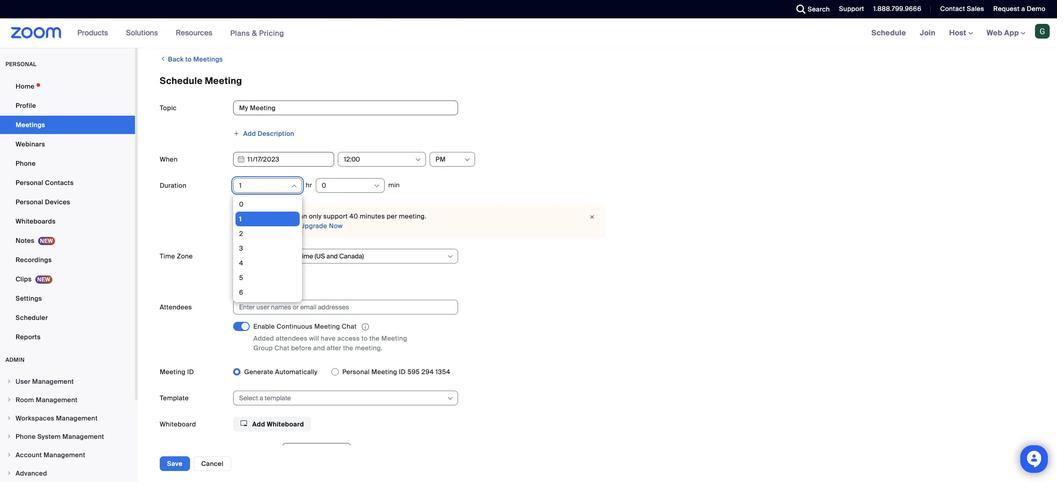 Task type: describe. For each thing, give the bounding box(es) containing it.
a
[[1022, 5, 1026, 13]]

0 vertical spatial show options image
[[464, 156, 471, 164]]

personal for personal devices
[[16, 198, 43, 206]]

2 ai from the left
[[127, 15, 134, 23]]

reports
[[16, 333, 41, 341]]

294
[[422, 368, 434, 376]]

companion,
[[57, 15, 96, 23]]

select time zone text field
[[239, 249, 446, 263]]

close image
[[587, 213, 598, 222]]

When text field
[[233, 152, 334, 167]]

40
[[350, 212, 358, 220]]

meeting inside added attendees will have access to the meeting group chat before and after the meeting.
[[382, 335, 407, 343]]

to up resources at the top of the page
[[196, 15, 203, 23]]

phone link
[[0, 154, 135, 173]]

select meeting template text field
[[239, 391, 446, 405]]

solutions
[[126, 28, 158, 38]]

automatically
[[275, 368, 318, 376]]

meetings link
[[0, 116, 135, 134]]

pm button
[[436, 152, 463, 166]]

no
[[363, 15, 371, 23]]

topic
[[160, 104, 177, 112]]

and inside added attendees will have access to the meeting group chat before and after the meeting.
[[313, 344, 325, 352]]

Topic text field
[[233, 101, 458, 115]]

to right back
[[186, 55, 192, 63]]

additional
[[372, 15, 404, 23]]

continuous
[[277, 322, 313, 331]]

meeting down the back to meetings
[[205, 75, 242, 87]]

notes
[[16, 237, 34, 245]]

your
[[241, 212, 255, 220]]

meeting. inside added attendees will have access to the meeting group chat before and after the meeting.
[[355, 344, 383, 352]]

personal devices link
[[0, 193, 135, 211]]

schedule for schedule meeting
[[160, 75, 203, 87]]

room
[[16, 396, 34, 404]]

left image
[[160, 54, 166, 63]]

1 horizontal spatial meetings
[[193, 55, 223, 63]]

add for add description
[[243, 130, 256, 138]]

whiteboards
[[16, 217, 56, 226]]

access inside added attendees will have access to the meeting group chat before and after the meeting.
[[338, 335, 360, 343]]

schedule for schedule
[[872, 28, 907, 38]]

4
[[239, 259, 244, 267]]

devices
[[45, 198, 70, 206]]

more
[[259, 222, 276, 230]]

support
[[840, 5, 865, 13]]

upgrade inside your current plan can only support 40 minutes per meeting. need more time? upgrade now
[[300, 222, 327, 230]]

and inside meet zoom ai companion, footer
[[251, 15, 263, 23]]

workspaces management
[[16, 414, 98, 423]]

room management
[[16, 396, 78, 404]]

2 horizontal spatial upgrade
[[422, 15, 450, 23]]

app
[[1005, 28, 1020, 38]]

products button
[[77, 18, 112, 48]]

1 vertical spatial the
[[343, 344, 354, 352]]

1 zoom from the left
[[29, 15, 47, 23]]

pm
[[436, 155, 446, 164]]

management for user management
[[32, 378, 74, 386]]

settings
[[16, 294, 42, 303]]

add description button
[[233, 127, 295, 141]]

meeting id option group
[[233, 365, 1036, 380]]

template
[[160, 394, 189, 402]]

meeting
[[277, 278, 303, 286]]

system
[[37, 433, 61, 441]]

admin menu menu
[[0, 373, 135, 482]]

current
[[256, 212, 279, 220]]

meeting inside 'application'
[[315, 322, 340, 331]]

can
[[296, 212, 307, 220]]

save button
[[160, 457, 190, 471]]

time?
[[277, 222, 295, 230]]

your
[[98, 15, 111, 23]]

account
[[16, 451, 42, 459]]

1.888.799.9666 button up schedule link
[[874, 5, 922, 13]]

clips link
[[0, 270, 135, 288]]

min
[[389, 181, 400, 189]]

Persistent Chat, enter email address,Enter user names or email addresses text field
[[239, 300, 444, 314]]

security group
[[233, 443, 1036, 482]]

user
[[16, 378, 30, 386]]

2 zoom from the left
[[204, 15, 223, 23]]

banner containing products
[[0, 18, 1058, 48]]

web app button
[[987, 28, 1026, 38]]

scheduler
[[16, 314, 48, 322]]

phone system management
[[16, 433, 104, 441]]

only
[[309, 212, 322, 220]]

user management
[[16, 378, 74, 386]]

attendees
[[160, 303, 192, 311]]

before
[[291, 344, 312, 352]]

meeting inside option group
[[372, 368, 397, 376]]

assistant!
[[135, 15, 166, 23]]

plan
[[281, 212, 294, 220]]

management for room management
[[36, 396, 78, 404]]

0 for 0
[[322, 181, 326, 190]]

web
[[987, 28, 1003, 38]]

3 ai from the left
[[309, 15, 315, 23]]

webinars
[[16, 140, 45, 148]]

1354
[[436, 368, 451, 376]]

phone for phone system management
[[16, 433, 36, 441]]

meeting id
[[160, 368, 194, 376]]

today
[[452, 15, 470, 23]]

1 horizontal spatial the
[[370, 335, 380, 343]]

recurring meeting
[[244, 278, 303, 286]]

when
[[160, 155, 178, 164]]

generate
[[244, 368, 274, 376]]

add whiteboard
[[251, 420, 304, 429]]

2
[[239, 230, 243, 238]]

zoom logo image
[[11, 27, 61, 39]]

management for account management
[[44, 451, 85, 459]]

meeting. inside your current plan can only support 40 minutes per meeting. need more time? upgrade now
[[399, 212, 427, 220]]

&
[[252, 28, 257, 38]]

product information navigation
[[71, 18, 291, 48]]

upgrade today link
[[422, 15, 470, 23]]

right image for account
[[6, 452, 12, 458]]

personal menu menu
[[0, 77, 135, 347]]

contacts
[[45, 179, 74, 187]]

1 inside '0 1 2 3 4 5 6'
[[239, 215, 242, 223]]

personal contacts link
[[0, 174, 135, 192]]

whiteboards link
[[0, 212, 135, 231]]

personal for personal meeting id 595 294 1354
[[343, 368, 370, 376]]

join link
[[914, 18, 943, 48]]

recordings
[[16, 256, 52, 264]]



Task type: locate. For each thing, give the bounding box(es) containing it.
and down will
[[313, 344, 325, 352]]

1 vertical spatial and
[[313, 344, 325, 352]]

recurring
[[244, 278, 275, 286]]

zoom up zoom logo
[[29, 15, 47, 23]]

personal inside meeting id option group
[[343, 368, 370, 376]]

companion
[[317, 15, 353, 23]]

group
[[254, 344, 273, 352]]

chat inside 'application'
[[342, 322, 357, 331]]

0 horizontal spatial id
[[187, 368, 194, 376]]

1 vertical spatial add
[[252, 420, 265, 429]]

phone inside menu item
[[16, 433, 36, 441]]

enable continuous meeting chat
[[254, 322, 357, 331]]

1 horizontal spatial zoom
[[204, 15, 223, 23]]

1 right image from the top
[[6, 379, 12, 384]]

demo
[[1028, 5, 1046, 13]]

management for workspaces management
[[56, 414, 98, 423]]

1 vertical spatial personal
[[16, 198, 43, 206]]

2 id from the left
[[399, 368, 406, 376]]

list box containing 0
[[236, 197, 300, 482]]

0 vertical spatial access
[[277, 15, 299, 23]]

0 horizontal spatial whiteboard
[[160, 420, 196, 429]]

2 right image from the top
[[6, 397, 12, 403]]

0 vertical spatial right image
[[6, 379, 12, 384]]

upgrade
[[167, 15, 195, 23], [422, 15, 450, 23], [300, 222, 327, 230]]

plans & pricing
[[230, 28, 284, 38]]

to left companion
[[301, 15, 307, 23]]

request a demo link
[[987, 0, 1058, 18], [994, 5, 1046, 13]]

1 1 from the top
[[239, 181, 242, 190]]

plans
[[230, 28, 250, 38]]

1 vertical spatial meetings
[[16, 121, 45, 129]]

new
[[113, 15, 126, 23]]

right image left room
[[6, 397, 12, 403]]

right image for phone system management
[[6, 434, 12, 440]]

ai left companion
[[309, 15, 315, 23]]

meetings navigation
[[865, 18, 1058, 48]]

meetings up "schedule meeting"
[[193, 55, 223, 63]]

id left 595
[[399, 368, 406, 376]]

right image inside advanced menu item
[[6, 471, 12, 476]]

0 1 2 3 4 5 6
[[239, 200, 244, 297]]

access down enable continuous meeting chat 'application'
[[338, 335, 360, 343]]

1 horizontal spatial schedule
[[872, 28, 907, 38]]

hr
[[306, 181, 312, 189]]

right image inside account management menu item
[[6, 452, 12, 458]]

0 right hr
[[322, 181, 326, 190]]

1 horizontal spatial 0
[[322, 181, 326, 190]]

workspaces management menu item
[[0, 410, 135, 427]]

right image
[[6, 416, 12, 421], [6, 452, 12, 458], [6, 471, 12, 476]]

zone
[[177, 252, 193, 260]]

schedule down back
[[160, 75, 203, 87]]

meeting
[[205, 75, 242, 87], [315, 322, 340, 331], [382, 335, 407, 343], [160, 368, 186, 376], [372, 368, 397, 376]]

0 vertical spatial and
[[251, 15, 263, 23]]

whiteboard inside button
[[267, 420, 304, 429]]

right image
[[6, 379, 12, 384], [6, 397, 12, 403], [6, 434, 12, 440]]

add for add whiteboard
[[252, 420, 265, 429]]

1 horizontal spatial access
[[338, 335, 360, 343]]

schedule meeting
[[160, 75, 242, 87]]

home
[[16, 82, 35, 90]]

minutes
[[360, 212, 385, 220]]

banner
[[0, 18, 1058, 48]]

1 vertical spatial chat
[[275, 344, 290, 352]]

0 horizontal spatial access
[[277, 15, 299, 23]]

enable continuous meeting chat application
[[254, 322, 428, 332]]

0 vertical spatial show options image
[[415, 156, 422, 164]]

meeting left 595
[[372, 368, 397, 376]]

1.888.799.9666 button up join
[[867, 0, 924, 18]]

home link
[[0, 77, 135, 96]]

2 vertical spatial right image
[[6, 471, 12, 476]]

description
[[258, 130, 295, 138]]

1 inside dropdown button
[[239, 181, 242, 190]]

right image for workspaces
[[6, 416, 12, 421]]

1 horizontal spatial show options image
[[415, 156, 422, 164]]

right image inside phone system management menu item
[[6, 434, 12, 440]]

to inside added attendees will have access to the meeting group chat before and after the meeting.
[[362, 335, 368, 343]]

0 vertical spatial personal
[[16, 179, 43, 187]]

support link
[[833, 0, 867, 18], [840, 5, 865, 13]]

chat down attendees
[[275, 344, 290, 352]]

phone
[[16, 159, 36, 168], [16, 433, 36, 441]]

personal contacts
[[16, 179, 74, 187]]

your current plan can only support 40 minutes per meeting. need more time? upgrade now
[[241, 212, 427, 230]]

0 horizontal spatial meeting.
[[355, 344, 383, 352]]

2 vertical spatial personal
[[343, 368, 370, 376]]

profile picture image
[[1036, 24, 1050, 39]]

right image inside workspaces management menu item
[[6, 416, 12, 421]]

0 horizontal spatial upgrade
[[167, 15, 195, 23]]

added
[[254, 335, 274, 343]]

1 vertical spatial 1
[[239, 215, 242, 223]]

right image left account
[[6, 452, 12, 458]]

show options image
[[464, 156, 471, 164], [447, 253, 454, 260], [447, 395, 454, 402]]

webinars link
[[0, 135, 135, 153]]

list box
[[236, 197, 300, 482]]

phone down webinars
[[16, 159, 36, 168]]

advanced menu item
[[0, 465, 135, 482]]

6
[[239, 288, 243, 297]]

the down the learn more about enable continuous meeting chat icon
[[370, 335, 380, 343]]

contact sales link
[[934, 0, 987, 18], [941, 5, 985, 13]]

profile link
[[0, 96, 135, 115]]

2 1 from the top
[[239, 215, 242, 223]]

meeting up 'personal meeting id 595 294 1354'
[[382, 335, 407, 343]]

time zone
[[160, 252, 193, 260]]

time
[[160, 252, 175, 260]]

search
[[808, 5, 830, 13]]

management down room management menu item
[[56, 414, 98, 423]]

1 vertical spatial 0
[[239, 200, 244, 209]]

upgrade right "cost." at the top left of page
[[422, 15, 450, 23]]

clips
[[16, 275, 32, 283]]

1
[[239, 181, 242, 190], [239, 215, 242, 223]]

0 button
[[322, 179, 373, 192]]

1 vertical spatial show options image
[[373, 182, 381, 190]]

1 horizontal spatial and
[[313, 344, 325, 352]]

2 whiteboard from the left
[[267, 420, 304, 429]]

3 right image from the top
[[6, 471, 12, 476]]

0 vertical spatial add
[[243, 130, 256, 138]]

the
[[370, 335, 380, 343], [343, 344, 354, 352]]

show options image
[[415, 156, 422, 164], [373, 182, 381, 190]]

1 up 2
[[239, 215, 242, 223]]

save
[[167, 460, 183, 468]]

request
[[994, 5, 1020, 13]]

right image for room management
[[6, 397, 12, 403]]

profile
[[16, 102, 36, 110]]

upgrade down only
[[300, 222, 327, 230]]

1 phone from the top
[[16, 159, 36, 168]]

personal devices
[[16, 198, 70, 206]]

upgrade up resources at the top of the page
[[167, 15, 195, 23]]

0 vertical spatial 0
[[322, 181, 326, 190]]

settings link
[[0, 289, 135, 308]]

schedule
[[872, 28, 907, 38], [160, 75, 203, 87]]

0 vertical spatial schedule
[[872, 28, 907, 38]]

schedule down 1.888.799.9666
[[872, 28, 907, 38]]

phone system management menu item
[[0, 428, 135, 446]]

phone inside the personal menu menu
[[16, 159, 36, 168]]

meetings up webinars
[[16, 121, 45, 129]]

zoom left one
[[204, 15, 223, 23]]

0 for 0 1 2 3 4 5 6
[[239, 200, 244, 209]]

management down phone system management menu item
[[44, 451, 85, 459]]

1 vertical spatial show options image
[[447, 253, 454, 260]]

management up workspaces management
[[36, 396, 78, 404]]

0 vertical spatial chat
[[342, 322, 357, 331]]

id inside option group
[[399, 368, 406, 376]]

phone for phone
[[16, 159, 36, 168]]

account management
[[16, 451, 85, 459]]

0 inside list box
[[239, 200, 244, 209]]

0 up your
[[239, 200, 244, 209]]

id up template
[[187, 368, 194, 376]]

schedule link
[[865, 18, 914, 48]]

1 ai from the left
[[49, 15, 56, 23]]

1 whiteboard from the left
[[160, 420, 196, 429]]

1 vertical spatial right image
[[6, 452, 12, 458]]

1 up your
[[239, 181, 242, 190]]

learn more about enable continuous meeting chat image
[[359, 323, 372, 331]]

added attendees will have access to the meeting group chat before and after the meeting.
[[254, 335, 407, 352]]

right image left user
[[6, 379, 12, 384]]

solutions button
[[126, 18, 162, 48]]

0 vertical spatial meetings
[[193, 55, 223, 63]]

right image inside room management menu item
[[6, 397, 12, 403]]

request a demo
[[994, 5, 1046, 13]]

management up room management
[[32, 378, 74, 386]]

search button
[[790, 0, 833, 18]]

room management menu item
[[0, 391, 135, 409]]

will
[[309, 335, 319, 343]]

pro
[[239, 15, 250, 23]]

back
[[168, 55, 184, 63]]

ai right 'new'
[[127, 15, 134, 23]]

host
[[950, 28, 969, 38]]

web app
[[987, 28, 1020, 38]]

2 vertical spatial show options image
[[447, 395, 454, 402]]

ai
[[49, 15, 56, 23], [127, 15, 134, 23], [309, 15, 315, 23]]

attendees
[[276, 335, 308, 343]]

phone up account
[[16, 433, 36, 441]]

3
[[239, 244, 243, 253]]

3 right image from the top
[[6, 434, 12, 440]]

meeting up the have
[[315, 322, 340, 331]]

now
[[329, 222, 343, 230]]

1 vertical spatial phone
[[16, 433, 36, 441]]

1 horizontal spatial ai
[[127, 15, 134, 23]]

personal up select meeting template text field
[[343, 368, 370, 376]]

join
[[921, 28, 936, 38]]

the right after
[[343, 344, 354, 352]]

2 right image from the top
[[6, 452, 12, 458]]

chat left the learn more about enable continuous meeting chat icon
[[342, 322, 357, 331]]

0 horizontal spatial the
[[343, 344, 354, 352]]

scheduler link
[[0, 309, 135, 327]]

hide options image
[[291, 182, 298, 190]]

show options image left pm
[[415, 156, 422, 164]]

select start time text field
[[344, 152, 414, 166]]

2 vertical spatial right image
[[6, 434, 12, 440]]

0 vertical spatial the
[[370, 335, 380, 343]]

to down the learn more about enable continuous meeting chat icon
[[362, 335, 368, 343]]

personal up personal devices
[[16, 179, 43, 187]]

1 horizontal spatial chat
[[342, 322, 357, 331]]

personal up whiteboards
[[16, 198, 43, 206]]

duration
[[160, 181, 187, 190]]

1 horizontal spatial id
[[399, 368, 406, 376]]

meeting up template
[[160, 368, 186, 376]]

access
[[277, 15, 299, 23], [338, 335, 360, 343]]

meeting.
[[399, 212, 427, 220], [355, 344, 383, 352]]

0 horizontal spatial schedule
[[160, 75, 203, 87]]

1 horizontal spatial upgrade
[[300, 222, 327, 230]]

schedule inside the meetings navigation
[[872, 28, 907, 38]]

host button
[[950, 28, 974, 38]]

recordings link
[[0, 251, 135, 269]]

0 horizontal spatial 0
[[239, 200, 244, 209]]

1 id from the left
[[187, 368, 194, 376]]

1 vertical spatial meeting.
[[355, 344, 383, 352]]

access inside meet zoom ai companion, footer
[[277, 15, 299, 23]]

access right get
[[277, 15, 299, 23]]

show options image left min on the top left
[[373, 182, 381, 190]]

ai up zoom logo
[[49, 15, 56, 23]]

chat inside added attendees will have access to the meeting group chat before and after the meeting.
[[275, 344, 290, 352]]

0 inside popup button
[[322, 181, 326, 190]]

1 horizontal spatial whiteboard
[[267, 420, 304, 429]]

and left get
[[251, 15, 263, 23]]

get
[[265, 15, 275, 23]]

1 vertical spatial access
[[338, 335, 360, 343]]

2 phone from the top
[[16, 433, 36, 441]]

meeting. down the learn more about enable continuous meeting chat icon
[[355, 344, 383, 352]]

add image
[[233, 130, 240, 137]]

right image left 'advanced'
[[6, 471, 12, 476]]

2 horizontal spatial ai
[[309, 15, 315, 23]]

0 vertical spatial meeting.
[[399, 212, 427, 220]]

0 vertical spatial 1
[[239, 181, 242, 190]]

meeting. right per
[[399, 212, 427, 220]]

after
[[327, 344, 342, 352]]

admin
[[6, 356, 25, 364]]

0
[[322, 181, 326, 190], [239, 200, 244, 209]]

0 horizontal spatial meetings
[[16, 121, 45, 129]]

whiteboard
[[160, 420, 196, 429], [267, 420, 304, 429]]

0 horizontal spatial show options image
[[373, 182, 381, 190]]

one
[[224, 15, 237, 23]]

right image left system
[[6, 434, 12, 440]]

right image left workspaces on the left
[[6, 416, 12, 421]]

0 horizontal spatial ai
[[49, 15, 56, 23]]

0 horizontal spatial and
[[251, 15, 263, 23]]

management up account management menu item
[[62, 433, 104, 441]]

show options image for template
[[447, 395, 454, 402]]

0 vertical spatial right image
[[6, 416, 12, 421]]

meet zoom ai companion, footer
[[0, 4, 1058, 35]]

1 vertical spatial right image
[[6, 397, 12, 403]]

0 vertical spatial phone
[[16, 159, 36, 168]]

cost.
[[405, 15, 421, 23]]

cancel button
[[194, 457, 231, 471]]

meet zoom ai companion, your new ai assistant! upgrade to zoom one pro and get access to ai companion at no additional cost. upgrade today
[[11, 15, 470, 23]]

0 horizontal spatial chat
[[275, 344, 290, 352]]

right image for user management
[[6, 379, 12, 384]]

1 vertical spatial schedule
[[160, 75, 203, 87]]

meet
[[11, 15, 28, 23]]

1 right image from the top
[[6, 416, 12, 421]]

plans & pricing link
[[230, 28, 284, 38], [230, 28, 284, 38]]

personal for personal contacts
[[16, 179, 43, 187]]

enable
[[254, 322, 275, 331]]

1.888.799.9666
[[874, 5, 922, 13]]

right image inside user management menu item
[[6, 379, 12, 384]]

0 horizontal spatial zoom
[[29, 15, 47, 23]]

meetings inside the personal menu menu
[[16, 121, 45, 129]]

595
[[408, 368, 420, 376]]

reports link
[[0, 328, 135, 346]]

contact
[[941, 5, 966, 13]]

show options image for time zone
[[447, 253, 454, 260]]

add
[[243, 130, 256, 138], [252, 420, 265, 429]]

account management menu item
[[0, 446, 135, 464]]

user management menu item
[[0, 373, 135, 390]]

1 horizontal spatial meeting.
[[399, 212, 427, 220]]



Task type: vqa. For each thing, say whether or not it's contained in the screenshot.
Personal
yes



